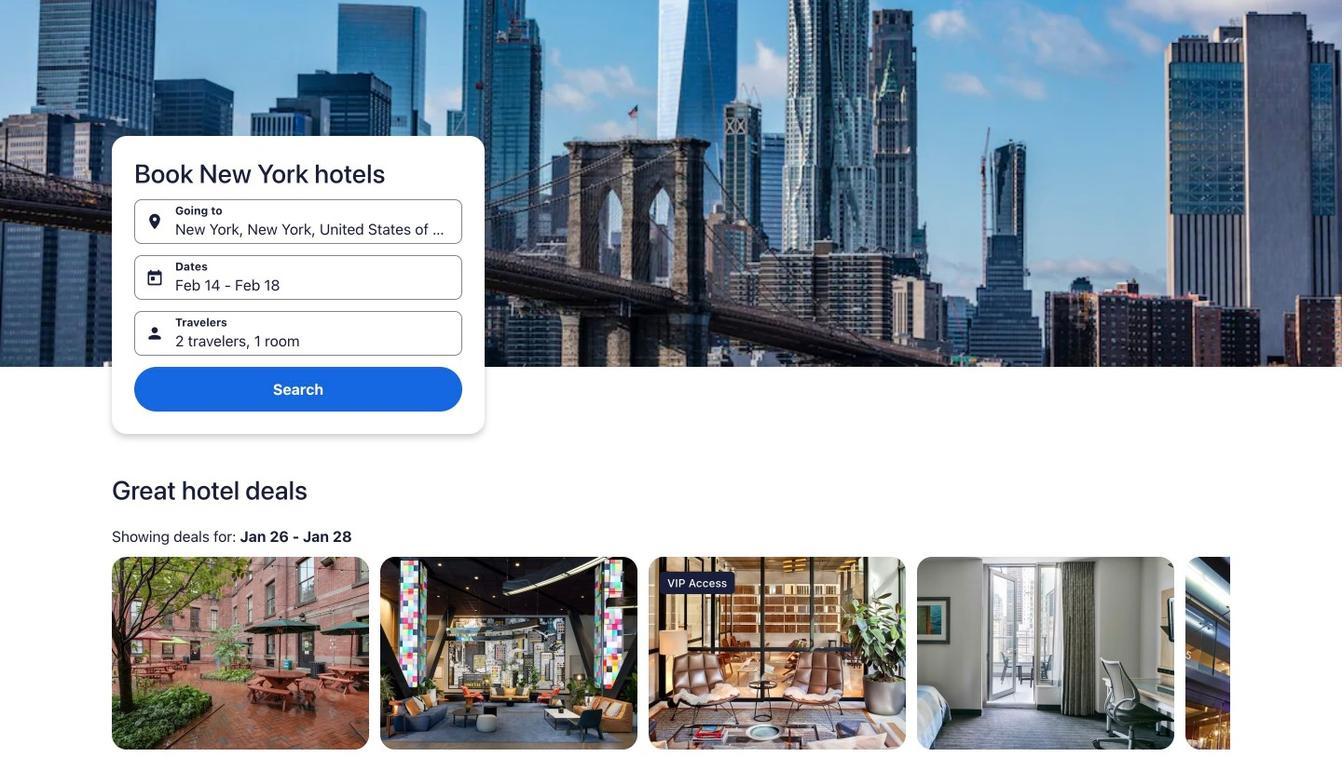 Task type: vqa. For each thing, say whether or not it's contained in the screenshot.
"tab list"
no



Task type: locate. For each thing, give the bounding box(es) containing it.
front of property image
[[1186, 558, 1343, 751]]

room image
[[917, 558, 1175, 751]]

lobby sitting area image
[[649, 558, 906, 751]]



Task type: describe. For each thing, give the bounding box(es) containing it.
terrace/patio image
[[112, 558, 369, 751]]

living area image
[[380, 558, 638, 751]]

new york, new york, united states of america image
[[0, 0, 1343, 367]]

wizard region
[[0, 0, 1343, 453]]



